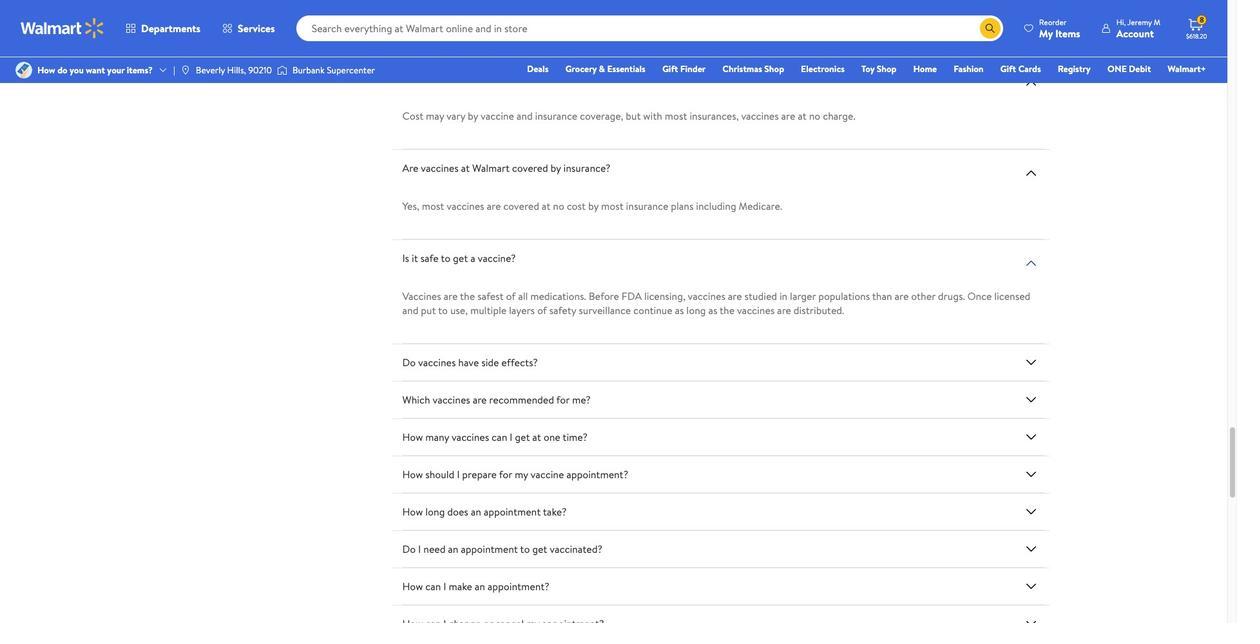 Task type: vqa. For each thing, say whether or not it's contained in the screenshot.
Instructions (50)
no



Task type: describe. For each thing, give the bounding box(es) containing it.
1 vertical spatial insurance
[[626, 199, 669, 213]]

hi, jeremy m account
[[1117, 16, 1161, 40]]

at left the one
[[533, 431, 541, 445]]

safe
[[421, 251, 439, 266]]

them
[[587, 0, 610, 5]]

are right studied
[[777, 304, 791, 318]]

home link
[[908, 62, 943, 76]]

 image for burbank supercenter
[[277, 64, 287, 77]]

1 horizontal spatial do
[[453, 71, 464, 85]]

1 horizontal spatial no
[[809, 109, 821, 123]]

appointment for to
[[461, 543, 518, 557]]

christmas shop link
[[717, 62, 790, 76]]

given
[[460, 0, 484, 5]]

create
[[514, 5, 543, 19]]

0 horizontal spatial can
[[426, 580, 441, 594]]

first
[[562, 5, 580, 19]]

is it safe to get a vaccine?
[[403, 251, 516, 266]]

yes, most vaccines are covered at no cost by most insurance plans including medicare.
[[403, 199, 782, 213]]

surveillance
[[579, 304, 631, 318]]

0 horizontal spatial used
[[479, 5, 500, 19]]

studied
[[745, 289, 777, 304]]

to left create
[[502, 5, 512, 19]]

an for does
[[471, 505, 481, 520]]

appointment for take?
[[484, 505, 541, 520]]

how many vaccines can i get at one time?
[[403, 431, 588, 445]]

distributed.
[[794, 304, 844, 318]]

your
[[107, 64, 125, 77]]

gift for gift cards
[[1001, 63, 1016, 75]]

bacteria
[[421, 19, 457, 33]]

|
[[173, 64, 175, 77]]

0 vertical spatial cost
[[507, 71, 526, 85]]

illness
[[623, 19, 650, 33]]

shop for christmas shop
[[765, 63, 784, 75]]

walmart+
[[1168, 63, 1207, 75]]

to left cause
[[550, 19, 559, 33]]

2 vertical spatial an
[[475, 580, 485, 594]]

0 horizontal spatial a
[[471, 251, 475, 266]]

how much do vaccines cost at walmart? image
[[1024, 75, 1039, 91]]

vaccine right the my
[[531, 468, 564, 482]]

how can i make an appointment?
[[403, 580, 550, 594]]

how can i change or cancel my appointment? image
[[1024, 617, 1039, 624]]

1 horizontal spatial most
[[601, 199, 624, 213]]

charge.
[[823, 109, 856, 123]]

jeremy
[[1128, 16, 1152, 27]]

0 vertical spatial get
[[453, 251, 468, 266]]

debit
[[1129, 63, 1151, 75]]

immunity).
[[743, 0, 791, 5]]

reorder my items
[[1040, 16, 1081, 40]]

how for how can i make an appointment?
[[403, 580, 423, 594]]

for for prepare
[[499, 468, 512, 482]]

vaccines are the safest of all medications. before fda licensing, vaccines are studied in larger populations than are other drugs. once licensed and put to use, multiple layers of safety surveillance continue as long as the vaccines are distributed.
[[403, 289, 1031, 318]]

Search search field
[[296, 15, 1003, 41]]

are inside vaccines are given to a person to protect them from disease (that is, provide immunity). the word vaccine is derived from "vaccinia" (cowpox virus), which was used to create the first vaccine in history (smallpox). modern medicine has created many vaccines. vaccines prevent viral and bacteria infections that used to cause serious illness and death.
[[444, 0, 458, 5]]

0 horizontal spatial do
[[57, 64, 67, 77]]

how for how do you want your items?
[[37, 64, 55, 77]]

services button
[[211, 13, 286, 44]]

is
[[872, 0, 879, 5]]

how can i make an appointment? image
[[1024, 580, 1039, 595]]

and left bacteria
[[403, 19, 419, 33]]

which vaccines are recommended for me?
[[403, 393, 591, 407]]

vaccines left the have
[[418, 356, 456, 370]]

with
[[643, 109, 663, 123]]

make
[[449, 580, 472, 594]]

finder
[[680, 63, 706, 75]]

christmas shop
[[723, 63, 784, 75]]

$618.20
[[1187, 32, 1208, 41]]

at left charge.
[[798, 109, 807, 123]]

how for how much do vaccines cost at walmart?
[[403, 71, 423, 85]]

&
[[599, 63, 605, 75]]

is
[[403, 251, 409, 266]]

provide
[[707, 0, 741, 5]]

grocery & essentials
[[566, 63, 646, 75]]

and right "illness" at the top right of the page
[[652, 19, 668, 33]]

items?
[[127, 64, 153, 77]]

2 as from the left
[[709, 304, 718, 318]]

vaccines right much
[[467, 71, 504, 85]]

are left charge.
[[782, 109, 796, 123]]

1 as from the left
[[675, 304, 684, 318]]

put
[[421, 304, 436, 318]]

medicine
[[750, 5, 791, 19]]

insurances,
[[690, 109, 739, 123]]

vaccines.
[[873, 5, 913, 19]]

fashion link
[[948, 62, 990, 76]]

toy shop
[[862, 63, 897, 75]]

2 horizontal spatial get
[[533, 543, 547, 557]]

0 horizontal spatial of
[[506, 289, 516, 304]]

shop for toy shop
[[877, 63, 897, 75]]

items
[[1056, 26, 1081, 40]]

cause
[[562, 19, 587, 33]]

which vaccines are recommended for me? image
[[1024, 393, 1039, 408]]

covered for are
[[503, 199, 539, 213]]

vaccines for vaccines are the safest of all medications. before fda licensing, vaccines are studied in larger populations than are other drugs. once licensed and put to use, multiple layers of safety surveillance continue as long as the vaccines are distributed.
[[403, 289, 441, 304]]

serious
[[589, 19, 621, 33]]

take?
[[543, 505, 567, 520]]

vaccine down how much do vaccines cost at walmart?
[[481, 109, 514, 123]]

at left 'walmart'
[[461, 161, 470, 175]]

m
[[1154, 16, 1161, 27]]

0 vertical spatial can
[[492, 431, 507, 445]]

side
[[482, 356, 499, 370]]

2 horizontal spatial the
[[720, 304, 735, 318]]

walmart
[[472, 161, 510, 175]]

my
[[515, 468, 528, 482]]

do for do vaccines have side effects?
[[403, 356, 416, 370]]

and inside the vaccines are the safest of all medications. before fda licensing, vaccines are studied in larger populations than are other drugs. once licensed and put to use, multiple layers of safety surveillance continue as long as the vaccines are distributed.
[[403, 304, 419, 318]]

prevent
[[957, 5, 1001, 19]]

to left vaccinated?
[[520, 543, 530, 557]]

are left studied
[[728, 289, 742, 304]]

many inside vaccines are given to a person to protect them from disease (that is, provide immunity). the word vaccine is derived from "vaccinia" (cowpox virus), which was used to create the first vaccine in history (smallpox). modern medicine has created many vaccines. vaccines prevent viral and bacteria infections that used to cause serious illness and death.
[[847, 5, 871, 19]]

is,
[[696, 0, 705, 5]]

account
[[1117, 26, 1154, 40]]

0 horizontal spatial no
[[553, 199, 565, 213]]

how do you want your items?
[[37, 64, 153, 77]]

registry
[[1058, 63, 1091, 75]]

insurance?
[[564, 161, 611, 175]]

history
[[629, 5, 660, 19]]

at left walmart? at the top of page
[[528, 71, 537, 85]]

vaccines down 'walmart'
[[447, 199, 484, 213]]

my
[[1040, 26, 1053, 40]]

are right than
[[895, 289, 909, 304]]

cards
[[1019, 63, 1041, 75]]

are down do vaccines have side effects?
[[473, 393, 487, 407]]

toy shop link
[[856, 62, 903, 76]]

one debit
[[1108, 63, 1151, 75]]

does
[[447, 505, 468, 520]]

(smallpox).
[[662, 5, 710, 19]]

than
[[873, 289, 892, 304]]

christmas
[[723, 63, 762, 75]]

created
[[810, 5, 844, 19]]

gift finder link
[[657, 62, 712, 76]]

you
[[70, 64, 84, 77]]

how for how should i prepare for my vaccine appointment?
[[403, 468, 423, 482]]

gift finder
[[663, 63, 706, 75]]



Task type: locate. For each thing, give the bounding box(es) containing it.
word
[[811, 0, 834, 5]]

gift
[[663, 63, 678, 75], [1001, 63, 1016, 75]]

how should i prepare for my vaccine appointment?
[[403, 468, 629, 482]]

long right licensing,
[[687, 304, 706, 318]]

1 vertical spatial can
[[426, 580, 441, 594]]

0 vertical spatial covered
[[512, 161, 548, 175]]

0 vertical spatial for
[[557, 393, 570, 407]]

walmart image
[[21, 18, 104, 39]]

the inside vaccines are given to a person to protect them from disease (that is, provide immunity). the word vaccine is derived from "vaccinia" (cowpox virus), which was used to create the first vaccine in history (smallpox). modern medicine has created many vaccines. vaccines prevent viral and bacteria infections that used to cause serious illness and death.
[[545, 5, 560, 19]]

0 horizontal spatial shop
[[765, 63, 784, 75]]

grocery
[[566, 63, 597, 75]]

can down which vaccines are recommended for me?
[[492, 431, 507, 445]]

medicare.
[[739, 199, 782, 213]]

 image for beverly hills, 90210
[[180, 65, 191, 75]]

insurance left plans
[[626, 199, 669, 213]]

0 horizontal spatial most
[[422, 199, 444, 213]]

do i need an appointment to get vaccinated? image
[[1024, 542, 1039, 558]]

0 horizontal spatial long
[[426, 505, 445, 520]]

2 gift from the left
[[1001, 63, 1016, 75]]

2 shop from the left
[[877, 63, 897, 75]]

reorder
[[1040, 16, 1067, 27]]

one
[[544, 431, 561, 445]]

effects?
[[502, 356, 538, 370]]

vaccines up prepare
[[452, 431, 489, 445]]

1 horizontal spatial for
[[557, 393, 570, 407]]

an right need
[[448, 543, 459, 557]]

grocery & essentials link
[[560, 62, 652, 76]]

0 vertical spatial insurance
[[535, 109, 578, 123]]

1 horizontal spatial long
[[687, 304, 706, 318]]

is it safe to get a vaccine? image
[[1024, 256, 1039, 271]]

1 from from the left
[[613, 0, 635, 5]]

0 horizontal spatial get
[[453, 251, 468, 266]]

1 vertical spatial a
[[471, 251, 475, 266]]

vaccines right which
[[433, 393, 470, 407]]

vaccines right are
[[421, 161, 459, 175]]

to right given
[[487, 0, 496, 5]]

insurance down walmart? at the top of page
[[535, 109, 578, 123]]

all
[[518, 289, 528, 304]]

1 horizontal spatial in
[[780, 289, 788, 304]]

0 vertical spatial appointment
[[484, 505, 541, 520]]

0 horizontal spatial in
[[619, 5, 627, 19]]

by left insurance? on the top left of the page
[[551, 161, 561, 175]]

by down insurance? on the top left of the page
[[588, 199, 599, 213]]

2 vertical spatial by
[[588, 199, 599, 213]]

beverly
[[196, 64, 225, 77]]

essentials
[[607, 63, 646, 75]]

1 horizontal spatial of
[[538, 304, 547, 318]]

i right should
[[457, 468, 460, 482]]

1 vertical spatial many
[[426, 431, 449, 445]]

vaccines inside the vaccines are the safest of all medications. before fda licensing, vaccines are studied in larger populations than are other drugs. once licensed and put to use, multiple layers of safety surveillance continue as long as the vaccines are distributed.
[[403, 289, 441, 304]]

from right them
[[613, 0, 635, 5]]

can
[[492, 431, 507, 445], [426, 580, 441, 594]]

do
[[57, 64, 67, 77], [453, 71, 464, 85]]

1 vertical spatial in
[[780, 289, 788, 304]]

but
[[626, 109, 641, 123]]

covered for walmart
[[512, 161, 548, 175]]

do left need
[[403, 543, 416, 557]]

in
[[619, 5, 627, 19], [780, 289, 788, 304]]

1 horizontal spatial insurance
[[626, 199, 669, 213]]

vaccines up bacteria
[[403, 0, 441, 5]]

0 vertical spatial no
[[809, 109, 821, 123]]

i left need
[[418, 543, 421, 557]]

0 horizontal spatial appointment?
[[488, 580, 550, 594]]

vaccines left larger
[[737, 304, 775, 318]]

0 horizontal spatial insurance
[[535, 109, 578, 123]]

1 horizontal spatial the
[[545, 5, 560, 19]]

1 vertical spatial covered
[[503, 199, 539, 213]]

how left much
[[403, 71, 423, 85]]

deals link
[[521, 62, 555, 76]]

electronics
[[801, 63, 845, 75]]

larger
[[790, 289, 816, 304]]

licensing,
[[644, 289, 686, 304]]

one debit link
[[1102, 62, 1157, 76]]

1 vertical spatial cost
[[567, 199, 586, 213]]

are vaccines at walmart covered by insurance? image
[[1024, 166, 1039, 181]]

0 horizontal spatial as
[[675, 304, 684, 318]]

how long does an appointment take? image
[[1024, 505, 1039, 520]]

in inside the vaccines are the safest of all medications. before fda licensing, vaccines are studied in larger populations than are other drugs. once licensed and put to use, multiple layers of safety surveillance continue as long as the vaccines are distributed.
[[780, 289, 788, 304]]

do vaccines have side effects?
[[403, 356, 538, 370]]

has
[[793, 5, 808, 19]]

a left vaccine? on the top left of page
[[471, 251, 475, 266]]

vaccines right derived
[[915, 5, 954, 19]]

1 shop from the left
[[765, 63, 784, 75]]

used right that
[[527, 19, 547, 33]]

to inside the vaccines are the safest of all medications. before fda licensing, vaccines are studied in larger populations than are other drugs. once licensed and put to use, multiple layers of safety surveillance continue as long as the vaccines are distributed.
[[438, 304, 448, 318]]

1 vertical spatial long
[[426, 505, 445, 520]]

covered right 'walmart'
[[512, 161, 548, 175]]

one
[[1108, 63, 1127, 75]]

0 vertical spatial appointment?
[[567, 468, 629, 482]]

appointment?
[[567, 468, 629, 482], [488, 580, 550, 594]]

which
[[432, 5, 458, 19]]

can left 'make'
[[426, 580, 441, 594]]

vaccines down it
[[403, 289, 441, 304]]

departments
[[141, 21, 201, 35]]

of left all
[[506, 289, 516, 304]]

vaccine right first
[[583, 5, 616, 19]]

long inside the vaccines are the safest of all medications. before fda licensing, vaccines are studied in larger populations than are other drugs. once licensed and put to use, multiple layers of safety surveillance continue as long as the vaccines are distributed.
[[687, 304, 706, 318]]

do
[[403, 356, 416, 370], [403, 543, 416, 557]]

 image right 90210
[[277, 64, 287, 77]]

0 vertical spatial in
[[619, 5, 627, 19]]

of right layers
[[538, 304, 547, 318]]

and left put
[[403, 304, 419, 318]]

to right put
[[438, 304, 448, 318]]

use,
[[450, 304, 468, 318]]

walmart+ link
[[1162, 62, 1212, 76]]

0 horizontal spatial  image
[[180, 65, 191, 75]]

 image
[[277, 64, 287, 77], [180, 65, 191, 75]]

how left should
[[403, 468, 423, 482]]

long
[[687, 304, 706, 318], [426, 505, 445, 520]]

at
[[528, 71, 537, 85], [798, 109, 807, 123], [461, 161, 470, 175], [542, 199, 551, 213], [533, 431, 541, 445]]

used right was
[[479, 5, 500, 19]]

vaccines are given to a person to protect them from disease (that is, provide immunity). the word vaccine is derived from "vaccinia" (cowpox virus), which was used to create the first vaccine in history (smallpox). modern medicine has created many vaccines. vaccines prevent viral and bacteria infections that used to cause serious illness and death.
[[403, 0, 1025, 33]]

for
[[557, 393, 570, 407], [499, 468, 512, 482]]

1 vertical spatial get
[[515, 431, 530, 445]]

in left history
[[619, 5, 627, 19]]

1 horizontal spatial get
[[515, 431, 530, 445]]

derived
[[881, 0, 915, 5]]

the
[[545, 5, 560, 19], [460, 289, 475, 304], [720, 304, 735, 318]]

are right put
[[444, 289, 458, 304]]

an right 'make'
[[475, 580, 485, 594]]

1 horizontal spatial  image
[[277, 64, 287, 77]]

person
[[506, 0, 537, 5]]

0 vertical spatial a
[[499, 0, 504, 5]]

prepare
[[462, 468, 497, 482]]

long left does
[[426, 505, 445, 520]]

1 horizontal spatial by
[[551, 161, 561, 175]]

how left 'make'
[[403, 580, 423, 594]]

do left you on the left of page
[[57, 64, 67, 77]]

an for need
[[448, 543, 459, 557]]

cost may vary by vaccine and insurance coverage, but with most insurances, vaccines are at no charge.
[[403, 109, 856, 123]]

how for how long does an appointment take?
[[403, 505, 423, 520]]

1 gift from the left
[[663, 63, 678, 75]]

vaccine?
[[478, 251, 516, 266]]

deals
[[527, 63, 549, 75]]

cost left deals
[[507, 71, 526, 85]]

how should i prepare for my vaccine appointment? image
[[1024, 467, 1039, 483]]

most down insurance? on the top left of the page
[[601, 199, 624, 213]]

are down 'walmart'
[[487, 199, 501, 213]]

1 vertical spatial by
[[551, 161, 561, 175]]

recommended
[[489, 393, 554, 407]]

many up should
[[426, 431, 449, 445]]

cost
[[507, 71, 526, 85], [567, 199, 586, 213]]

registry link
[[1052, 62, 1097, 76]]

1 vertical spatial no
[[553, 199, 565, 213]]

no down insurance? on the top left of the page
[[553, 199, 565, 213]]

i up how should i prepare for my vaccine appointment?
[[510, 431, 513, 445]]

for left the my
[[499, 468, 512, 482]]

supercenter
[[327, 64, 375, 77]]

vaccine left is
[[836, 0, 870, 5]]

are
[[444, 0, 458, 5], [782, 109, 796, 123], [487, 199, 501, 213], [444, 289, 458, 304], [728, 289, 742, 304], [895, 289, 909, 304], [777, 304, 791, 318], [473, 393, 487, 407]]

cost down insurance? on the top left of the page
[[567, 199, 586, 213]]

do up which
[[403, 356, 416, 370]]

0 vertical spatial long
[[687, 304, 706, 318]]

fashion
[[954, 63, 984, 75]]

0 vertical spatial do
[[403, 356, 416, 370]]

protect
[[551, 0, 585, 5]]

0 vertical spatial many
[[847, 5, 871, 19]]

at down the are vaccines at walmart covered by insurance?
[[542, 199, 551, 213]]

fda
[[622, 289, 642, 304]]

most right yes,
[[422, 199, 444, 213]]

vaccines
[[467, 71, 504, 85], [741, 109, 779, 123], [421, 161, 459, 175], [447, 199, 484, 213], [688, 289, 726, 304], [737, 304, 775, 318], [418, 356, 456, 370], [433, 393, 470, 407], [452, 431, 489, 445]]

from right derived
[[917, 0, 939, 5]]

search icon image
[[985, 23, 996, 34]]

1 vertical spatial an
[[448, 543, 459, 557]]

and
[[403, 19, 419, 33], [652, 19, 668, 33], [517, 109, 533, 123], [403, 304, 419, 318]]

1 vertical spatial appointment?
[[488, 580, 550, 594]]

 image right |
[[180, 65, 191, 75]]

burbank supercenter
[[293, 64, 375, 77]]

appointment? down time?
[[567, 468, 629, 482]]

shop right 'christmas'
[[765, 63, 784, 75]]

0 horizontal spatial cost
[[507, 71, 526, 85]]

gift left finder
[[663, 63, 678, 75]]

do i need an appointment to get vaccinated?
[[403, 543, 603, 557]]

shop right "toy"
[[877, 63, 897, 75]]

appointment? down do i need an appointment to get vaccinated?
[[488, 580, 550, 594]]

how left does
[[403, 505, 423, 520]]

1 horizontal spatial cost
[[567, 199, 586, 213]]

may
[[426, 109, 444, 123]]

time?
[[563, 431, 588, 445]]

a left person
[[499, 0, 504, 5]]

electronics link
[[795, 62, 851, 76]]

do vaccines have side effects? image
[[1024, 355, 1039, 371]]

to
[[487, 0, 496, 5], [539, 0, 549, 5], [502, 5, 512, 19], [550, 19, 559, 33], [441, 251, 451, 266], [438, 304, 448, 318], [520, 543, 530, 557]]

appointment down how should i prepare for my vaccine appointment?
[[484, 505, 541, 520]]

2 horizontal spatial by
[[588, 199, 599, 213]]

0 horizontal spatial for
[[499, 468, 512, 482]]

1 horizontal spatial as
[[709, 304, 718, 318]]

1 vertical spatial for
[[499, 468, 512, 482]]

1 vertical spatial appointment
[[461, 543, 518, 557]]

and down deals link at left
[[517, 109, 533, 123]]

1 do from the top
[[403, 356, 416, 370]]

the left safest
[[460, 289, 475, 304]]

how left you on the left of page
[[37, 64, 55, 77]]

by right vary
[[468, 109, 478, 123]]

gift cards
[[1001, 63, 1041, 75]]

0 horizontal spatial gift
[[663, 63, 678, 75]]

was
[[460, 5, 476, 19]]

much
[[426, 71, 450, 85]]

it
[[412, 251, 418, 266]]

gift left cards
[[1001, 63, 1016, 75]]

which
[[403, 393, 430, 407]]

0 horizontal spatial many
[[426, 431, 449, 445]]

no left charge.
[[809, 109, 821, 123]]

1 horizontal spatial gift
[[1001, 63, 1016, 75]]

plans
[[671, 199, 694, 213]]

vary
[[447, 109, 465, 123]]

as left studied
[[709, 304, 718, 318]]

1 horizontal spatial appointment?
[[567, 468, 629, 482]]

2 from from the left
[[917, 0, 939, 5]]

1 horizontal spatial shop
[[877, 63, 897, 75]]

virus),
[[403, 5, 429, 19]]

vaccines right insurances,
[[741, 109, 779, 123]]

get right "safe"
[[453, 251, 468, 266]]

0 horizontal spatial from
[[613, 0, 635, 5]]

1 horizontal spatial from
[[917, 0, 939, 5]]

0 vertical spatial an
[[471, 505, 481, 520]]

1 vertical spatial do
[[403, 543, 416, 557]]

death.
[[671, 19, 698, 33]]

do for do i need an appointment to get vaccinated?
[[403, 543, 416, 557]]

vaccines for vaccines are given to a person to protect them from disease (that is, provide immunity). the word vaccine is derived from "vaccinia" (cowpox virus), which was used to create the first vaccine in history (smallpox). modern medicine has created many vaccines. vaccines prevent viral and bacteria infections that used to cause serious illness and death.
[[403, 0, 441, 5]]

in left larger
[[780, 289, 788, 304]]

to right person
[[539, 0, 549, 5]]

1 horizontal spatial used
[[527, 19, 547, 33]]

1 horizontal spatial can
[[492, 431, 507, 445]]

toy
[[862, 63, 875, 75]]

the left first
[[545, 5, 560, 19]]

 image
[[15, 62, 32, 79]]

i left 'make'
[[444, 580, 446, 594]]

Walmart Site-Wide search field
[[296, 15, 1003, 41]]

gift for gift finder
[[663, 63, 678, 75]]

an right does
[[471, 505, 481, 520]]

a inside vaccines are given to a person to protect them from disease (that is, provide immunity). the word vaccine is derived from "vaccinia" (cowpox virus), which was used to create the first vaccine in history (smallpox). modern medicine has created many vaccines. vaccines prevent viral and bacteria infections that used to cause serious illness and death.
[[499, 0, 504, 5]]

0 horizontal spatial the
[[460, 289, 475, 304]]

of
[[506, 289, 516, 304], [538, 304, 547, 318]]

get
[[453, 251, 468, 266], [515, 431, 530, 445], [533, 543, 547, 557]]

1 horizontal spatial a
[[499, 0, 504, 5]]

how long does an appointment take?
[[403, 505, 567, 520]]

to right "safe"
[[441, 251, 451, 266]]

how down which
[[403, 431, 423, 445]]

burbank
[[293, 64, 325, 77]]

how many vaccines can i get at one time? image
[[1024, 430, 1039, 445]]

vaccines
[[403, 0, 441, 5], [915, 5, 954, 19], [403, 289, 441, 304]]

medications.
[[531, 289, 586, 304]]

once
[[968, 289, 992, 304]]

in inside vaccines are given to a person to protect them from disease (that is, provide immunity). the word vaccine is derived from "vaccinia" (cowpox virus), which was used to create the first vaccine in history (smallpox). modern medicine has created many vaccines. vaccines prevent viral and bacteria infections that used to cause serious illness and death.
[[619, 5, 627, 19]]

how for how many vaccines can i get at one time?
[[403, 431, 423, 445]]

2 do from the top
[[403, 543, 416, 557]]

disease
[[637, 0, 669, 5]]

get left the one
[[515, 431, 530, 445]]

do right much
[[453, 71, 464, 85]]

0 horizontal spatial by
[[468, 109, 478, 123]]

get left vaccinated?
[[533, 543, 547, 557]]

covered down the are vaccines at walmart covered by insurance?
[[503, 199, 539, 213]]

0 vertical spatial by
[[468, 109, 478, 123]]

2 vertical spatial get
[[533, 543, 547, 557]]

2 horizontal spatial most
[[665, 109, 687, 123]]

should
[[426, 468, 455, 482]]

for for recommended
[[557, 393, 570, 407]]

as right continue
[[675, 304, 684, 318]]

many left is
[[847, 5, 871, 19]]

1 horizontal spatial many
[[847, 5, 871, 19]]

shop
[[765, 63, 784, 75], [877, 63, 897, 75]]

continue
[[634, 304, 673, 318]]

"vaccinia"
[[941, 0, 985, 5]]

vaccines right licensing,
[[688, 289, 726, 304]]



